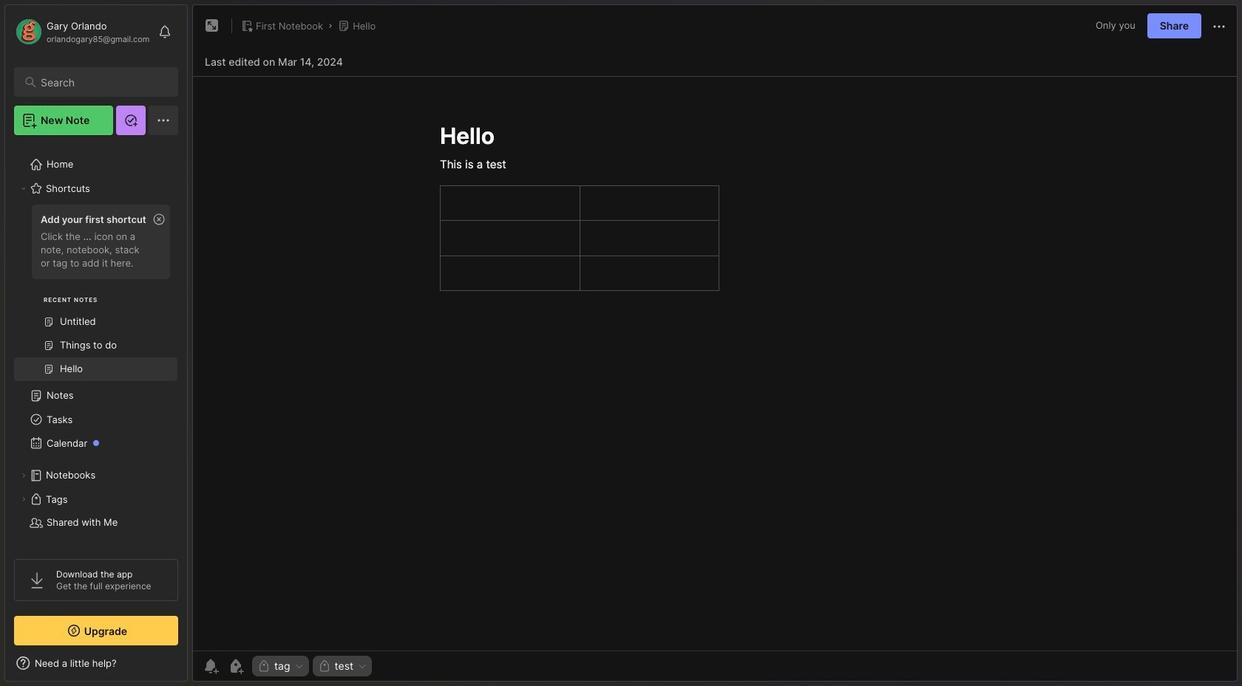 Task type: vqa. For each thing, say whether or not it's contained in the screenshot.
Shortcuts
no



Task type: describe. For each thing, give the bounding box(es) containing it.
expand notebooks image
[[19, 472, 28, 481]]

more actions image
[[1210, 18, 1228, 35]]

add tag image
[[227, 658, 245, 676]]

click to collapse image
[[187, 659, 198, 677]]

Search text field
[[41, 75, 165, 89]]

test Tag actions field
[[353, 662, 368, 672]]

expand tags image
[[19, 495, 28, 504]]

group inside main element
[[14, 200, 177, 390]]

tree inside main element
[[5, 144, 187, 568]]

main element
[[0, 0, 192, 687]]

add a reminder image
[[202, 658, 220, 676]]



Task type: locate. For each thing, give the bounding box(es) containing it.
Account field
[[14, 17, 150, 47]]

none search field inside main element
[[41, 73, 165, 91]]

More actions field
[[1210, 16, 1228, 35]]

note window element
[[192, 4, 1238, 686]]

tag Tag actions field
[[290, 662, 304, 672]]

expand note image
[[203, 17, 221, 35]]

tree
[[5, 144, 187, 568]]

WHAT'S NEW field
[[5, 652, 187, 676]]

group
[[14, 200, 177, 390]]

Note Editor text field
[[193, 76, 1237, 651]]

None search field
[[41, 73, 165, 91]]



